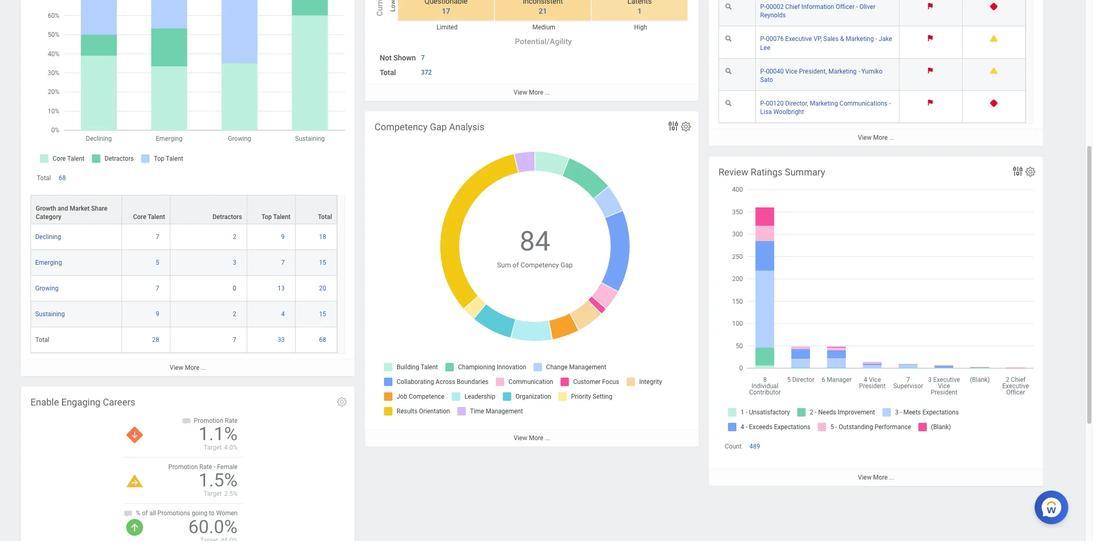 Task type: vqa. For each thing, say whether or not it's contained in the screenshot.
Configure Enable Engaging Careers image
yes



Task type: describe. For each thing, give the bounding box(es) containing it.
9 for the bottom 9 button
[[156, 311, 159, 318]]

7 for the '7' button below core talent
[[156, 234, 159, 241]]

all
[[149, 510, 156, 518]]

0
[[233, 285, 236, 293]]

9 for rightmost 9 button
[[281, 234, 285, 241]]

view more ... link for the performance by potential/agility element at the top of page
[[365, 84, 699, 101]]

promotion rate - female
[[168, 464, 238, 471]]

33
[[278, 337, 285, 344]]

category
[[36, 214, 61, 221]]

5
[[156, 259, 159, 267]]

more for the performance by potential/agility element at the top of page
[[529, 89, 543, 96]]

7 button up 372 on the left top of page
[[421, 54, 426, 62]]

curre low
[[375, 0, 397, 16]]

women
[[216, 510, 238, 518]]

promotion for promotion rate - female
[[168, 464, 198, 471]]

- inside enable engaging careers element
[[214, 464, 215, 471]]

2 for 4
[[233, 311, 236, 318]]

p-00120 director, marketing communications - lisa woolbright row
[[719, 91, 1026, 123]]

7 for the '7' button underneath 5 button
[[156, 285, 159, 293]]

84 sum of competency gap
[[497, 226, 573, 269]]

talent for top talent
[[273, 214, 291, 221]]

1.1%
[[199, 424, 238, 446]]

president,
[[799, 68, 827, 75]]

28 button
[[152, 336, 161, 345]]

of inside "84 sum of competency gap"
[[513, 261, 519, 269]]

68 for the topmost 68 button
[[59, 175, 66, 182]]

0 horizontal spatial gap
[[430, 122, 447, 133]]

market
[[70, 205, 90, 213]]

view more ... for talent by market share / growth element
[[170, 365, 206, 372]]

marketing inside the p-00040 vice president, marketing - yumiko sato
[[828, 68, 857, 75]]

p-00120 director, marketing communications - lisa woolbright link
[[760, 98, 891, 116]]

sato
[[760, 76, 773, 83]]

woolbright
[[773, 108, 804, 116]]

vp,
[[814, 35, 822, 43]]

configure and view chart data image for summary
[[1012, 165, 1024, 178]]

review ratings summary
[[719, 167, 825, 178]]

sustaining link
[[35, 309, 65, 318]]

total inside popup button
[[318, 214, 332, 221]]

0 button
[[233, 285, 238, 293]]

rate for promotion rate
[[225, 418, 238, 425]]

28
[[152, 337, 159, 344]]

row containing sustaining
[[31, 302, 337, 328]]

more for succession plans at risk element at the right top
[[873, 134, 888, 141]]

0 vertical spatial competency
[[375, 122, 427, 133]]

marketing inside the p-00120 director, marketing communications - lisa woolbright
[[810, 100, 838, 107]]

7 button down core talent
[[156, 233, 161, 242]]

3 button
[[233, 259, 238, 267]]

growth and market share category
[[36, 205, 107, 221]]

configure and view chart data image for analysis
[[667, 120, 680, 133]]

ratings
[[751, 167, 782, 178]]

13 button
[[278, 285, 286, 293]]

view more ... inside "review ratings summary" element
[[858, 475, 894, 482]]

review ratings summary element
[[709, 157, 1043, 487]]

detractors
[[213, 214, 242, 221]]

84
[[520, 226, 550, 258]]

down bad image
[[126, 427, 143, 444]]

information
[[801, 3, 834, 11]]

up good image
[[126, 520, 143, 537]]

core talent button
[[122, 196, 170, 224]]

20
[[319, 285, 326, 293]]

chief
[[785, 3, 800, 11]]

372 button
[[421, 68, 433, 77]]

- for officer
[[856, 3, 858, 11]]

21 button
[[532, 6, 549, 16]]

row containing growing
[[31, 276, 337, 302]]

p-00002 chief information officer - oliver reynolds
[[760, 3, 875, 19]]

going
[[192, 510, 207, 518]]

p-00002 chief information officer - oliver reynolds row
[[719, 0, 1026, 27]]

sales
[[823, 35, 839, 43]]

analysis
[[449, 122, 484, 133]]

... for view more ... link associated with the performance by potential/agility element at the top of page
[[545, 89, 550, 96]]

emerging link
[[35, 257, 62, 267]]

p-00040 vice president, marketing - yumiko sato
[[760, 68, 883, 83]]

- inside p-00076 executive vp, sales & marketing - jake lee
[[875, 35, 877, 43]]

7 button down 5 button
[[156, 285, 161, 293]]

not shown 7
[[380, 54, 425, 62]]

performance by potential/agility element
[[365, 0, 699, 101]]

growth and market share category button
[[31, 196, 121, 224]]

total element
[[35, 335, 49, 344]]

4 button
[[281, 310, 286, 319]]

13
[[278, 285, 285, 293]]

p- for 00040
[[760, 68, 766, 75]]

18 button
[[319, 233, 328, 242]]

talent by market share / growth element
[[21, 0, 355, 377]]

489
[[749, 443, 760, 451]]

promotion for promotion rate
[[194, 418, 223, 425]]

careers
[[103, 397, 135, 408]]

lee
[[760, 44, 770, 51]]

growth
[[36, 205, 56, 213]]

sustaining
[[35, 311, 65, 318]]

&
[[840, 35, 844, 43]]

of inside enable engaging careers element
[[142, 510, 148, 518]]

... for view more ... link for talent by market share / growth element
[[201, 365, 206, 372]]

2 for 9
[[233, 234, 236, 241]]

p-00076 executive vp, sales & marketing - jake lee link
[[760, 33, 892, 51]]

372
[[421, 69, 432, 76]]

21
[[539, 7, 547, 15]]

view more ... for succession plans at risk element at the right top
[[858, 134, 894, 141]]

2 button for 9
[[233, 233, 238, 242]]

shown
[[393, 54, 416, 62]]

15 button for 7
[[319, 259, 328, 267]]

yumiko
[[862, 68, 883, 75]]

growing link
[[35, 283, 59, 293]]

00002
[[766, 3, 784, 11]]

view more ... link for talent by market share / growth element
[[21, 359, 355, 377]]

target for 1.5%
[[204, 491, 222, 498]]

growing
[[35, 285, 59, 293]]

p- for 00002
[[760, 3, 766, 11]]

executive
[[785, 35, 812, 43]]

review
[[719, 167, 748, 178]]

promotion rate
[[194, 418, 238, 425]]

row containing declining
[[31, 225, 337, 251]]

high
[[634, 24, 647, 31]]

17 button
[[436, 6, 452, 16]]

emerging
[[35, 259, 62, 267]]

... for view more ... link associated with succession plans at risk element at the right top
[[889, 134, 894, 141]]

officer
[[836, 3, 855, 11]]

p-00002 chief information officer - oliver reynolds link
[[760, 1, 875, 19]]

1 button
[[631, 6, 643, 16]]

curre
[[375, 0, 384, 16]]

promotions
[[157, 510, 190, 518]]



Task type: locate. For each thing, give the bounding box(es) containing it.
15 down 20 button
[[319, 311, 326, 318]]

1 p- from the top
[[760, 3, 766, 11]]

0 horizontal spatial talent
[[148, 214, 165, 221]]

1.1% target 4.0%
[[199, 424, 238, 452]]

2 15 from the top
[[319, 311, 326, 318]]

not
[[380, 54, 392, 62]]

oliver
[[860, 3, 875, 11]]

15 for 4
[[319, 311, 326, 318]]

p- inside the p-00120 director, marketing communications - lisa woolbright
[[760, 100, 766, 107]]

target inside the 1.1% target 4.0%
[[204, 445, 222, 452]]

p- up lee
[[760, 35, 766, 43]]

2
[[233, 234, 236, 241], [233, 311, 236, 318]]

60.0%
[[188, 517, 238, 538]]

talent right top
[[273, 214, 291, 221]]

p- for 00120
[[760, 100, 766, 107]]

competency gap analysis
[[375, 122, 484, 133]]

total down sustaining at the bottom left
[[35, 337, 49, 344]]

1 horizontal spatial competency
[[521, 261, 559, 269]]

33 button
[[278, 336, 286, 345]]

total up 18 button
[[318, 214, 332, 221]]

p-00120 director, marketing communications - lisa woolbright
[[760, 100, 891, 116]]

view
[[514, 89, 527, 96], [858, 134, 872, 141], [170, 365, 183, 372], [514, 435, 527, 442], [858, 475, 872, 482]]

00120
[[766, 100, 784, 107]]

share
[[91, 205, 107, 213]]

2 target from the top
[[204, 491, 222, 498]]

00040
[[766, 68, 784, 75]]

total up growth
[[37, 175, 51, 182]]

gap inside "84 sum of competency gap"
[[561, 261, 573, 269]]

top
[[261, 214, 272, 221]]

%
[[136, 510, 140, 518]]

1 vertical spatial 9
[[156, 311, 159, 318]]

view more ... inside succession plans at risk element
[[858, 134, 894, 141]]

5 row from the top
[[31, 302, 337, 328]]

p-00076 executive vp, sales & marketing - jake lee row
[[719, 27, 1026, 59]]

1 horizontal spatial 68 button
[[319, 336, 328, 345]]

0 vertical spatial 15 button
[[319, 259, 328, 267]]

1 vertical spatial 68
[[319, 337, 326, 344]]

- inside p-00002 chief information officer - oliver reynolds
[[856, 3, 858, 11]]

sum
[[497, 261, 511, 269]]

3 row from the top
[[31, 251, 337, 276]]

68 for bottommost 68 button
[[319, 337, 326, 344]]

2 2 from the top
[[233, 311, 236, 318]]

1 horizontal spatial rate
[[225, 418, 238, 425]]

- left the jake
[[875, 35, 877, 43]]

7 inside 'not shown 7'
[[421, 54, 425, 62]]

lisa
[[760, 108, 772, 116]]

p- inside p-00076 executive vp, sales & marketing - jake lee
[[760, 35, 766, 43]]

view more ... inside the performance by potential/agility element
[[514, 89, 550, 96]]

0 horizontal spatial configure and view chart data image
[[667, 120, 680, 133]]

talent inside "top talent" popup button
[[273, 214, 291, 221]]

7 button left the 33
[[233, 336, 238, 345]]

0 vertical spatial of
[[513, 261, 519, 269]]

configure review ratings summary image
[[1025, 166, 1036, 178]]

1 talent from the left
[[148, 214, 165, 221]]

succession plans at risk element
[[709, 0, 1043, 146]]

view more ...
[[514, 89, 550, 96], [858, 134, 894, 141], [170, 365, 206, 372], [514, 435, 550, 442], [858, 475, 894, 482]]

15 button
[[319, 259, 328, 267], [319, 310, 328, 319]]

configure and view chart data image left configure competency gap analysis icon
[[667, 120, 680, 133]]

0 horizontal spatial 68
[[59, 175, 66, 182]]

2 button for 4
[[233, 310, 238, 319]]

1 vertical spatial promotion
[[168, 464, 198, 471]]

promotion left 1.5%
[[168, 464, 198, 471]]

talent inside core talent popup button
[[148, 214, 165, 221]]

15 button down 20 button
[[319, 310, 328, 319]]

total button
[[296, 196, 337, 224]]

competency inside "84 sum of competency gap"
[[521, 261, 559, 269]]

15 button for 4
[[319, 310, 328, 319]]

9 up '28' button
[[156, 311, 159, 318]]

total
[[380, 68, 396, 77], [37, 175, 51, 182], [318, 214, 332, 221], [35, 337, 49, 344]]

0 vertical spatial 68 button
[[59, 174, 67, 183]]

... inside "review ratings summary" element
[[889, 475, 894, 482]]

2 row from the top
[[31, 225, 337, 251]]

1 vertical spatial 9 button
[[156, 310, 161, 319]]

1 vertical spatial of
[[142, 510, 148, 518]]

7 up 13 button on the bottom left
[[281, 259, 285, 267]]

p- up lisa
[[760, 100, 766, 107]]

7 down 5 button
[[156, 285, 159, 293]]

1 vertical spatial 2 button
[[233, 310, 238, 319]]

p-00040 vice president, marketing - yumiko sato link
[[760, 66, 883, 83]]

15 button up 20
[[319, 259, 328, 267]]

7 for the '7' button on the left of the 33
[[233, 337, 236, 344]]

potential/agility
[[515, 37, 572, 46]]

more inside talent by market share / growth element
[[185, 365, 199, 372]]

9 button
[[281, 233, 286, 242], [156, 310, 161, 319]]

rate left female
[[199, 464, 212, 471]]

p- up reynolds
[[760, 3, 766, 11]]

target
[[204, 445, 222, 452], [204, 491, 222, 498]]

20 button
[[319, 285, 328, 293]]

1 vertical spatial 2
[[233, 311, 236, 318]]

68 button right 33 button
[[319, 336, 328, 345]]

1 15 from the top
[[319, 259, 326, 267]]

1.5% target 2.5%
[[199, 470, 238, 498]]

4.0%
[[224, 445, 238, 452]]

view inside the performance by potential/agility element
[[514, 89, 527, 96]]

... inside the performance by potential/agility element
[[545, 89, 550, 96]]

of right %
[[142, 510, 148, 518]]

1 vertical spatial configure and view chart data image
[[1012, 165, 1024, 178]]

marketing right &
[[846, 35, 874, 43]]

4
[[281, 311, 285, 318]]

jake
[[879, 35, 892, 43]]

- for communications
[[889, 100, 891, 107]]

view more ... link for succession plans at risk element at the right top
[[709, 129, 1043, 146]]

enable engaging careers element
[[21, 387, 355, 542]]

competency gap analysis element
[[365, 112, 699, 447]]

configure enable engaging careers image
[[336, 397, 348, 408]]

marketing right director,
[[810, 100, 838, 107]]

rate for promotion rate - female
[[199, 464, 212, 471]]

detractors button
[[170, 196, 247, 224]]

- inside the p-00120 director, marketing communications - lisa woolbright
[[889, 100, 891, 107]]

talent for core talent
[[148, 214, 165, 221]]

marketing left yumiko on the right top
[[828, 68, 857, 75]]

declining
[[35, 234, 61, 241]]

1 2 button from the top
[[233, 233, 238, 242]]

configure competency gap analysis image
[[680, 121, 692, 133]]

2 button down detractors
[[233, 233, 238, 242]]

- left female
[[214, 464, 215, 471]]

1 row from the top
[[31, 195, 337, 225]]

more inside the competency gap analysis element
[[529, 435, 543, 442]]

- for marketing
[[858, 68, 860, 75]]

medium
[[532, 24, 555, 31]]

-
[[856, 3, 858, 11], [875, 35, 877, 43], [858, 68, 860, 75], [889, 100, 891, 107], [214, 464, 215, 471]]

rate up 4.0% on the bottom of page
[[225, 418, 238, 425]]

1 horizontal spatial gap
[[561, 261, 573, 269]]

count
[[725, 443, 742, 451]]

target left the 2.5%
[[204, 491, 222, 498]]

engaging
[[61, 397, 100, 408]]

1 horizontal spatial configure and view chart data image
[[1012, 165, 1024, 178]]

row containing growth and market share category
[[31, 195, 337, 225]]

7 button up 13 button on the bottom left
[[281, 259, 286, 267]]

0 vertical spatial 9 button
[[281, 233, 286, 242]]

view inside the competency gap analysis element
[[514, 435, 527, 442]]

row containing emerging
[[31, 251, 337, 276]]

1 vertical spatial marketing
[[828, 68, 857, 75]]

7 for the '7' button on top of 13 button on the bottom left
[[281, 259, 285, 267]]

7 down core talent
[[156, 234, 159, 241]]

2 button down 0 button
[[233, 310, 238, 319]]

00076
[[766, 35, 784, 43]]

1 vertical spatial target
[[204, 491, 222, 498]]

declining link
[[35, 232, 61, 241]]

2 talent from the left
[[273, 214, 291, 221]]

view inside succession plans at risk element
[[858, 134, 872, 141]]

7 left the 33
[[233, 337, 236, 344]]

0 vertical spatial 68
[[59, 175, 66, 182]]

9 button up '28' button
[[156, 310, 161, 319]]

configure and view chart data image left configure review ratings summary "icon"
[[1012, 165, 1024, 178]]

core talent
[[133, 214, 165, 221]]

18
[[319, 234, 326, 241]]

1 horizontal spatial 9
[[281, 234, 285, 241]]

2 p- from the top
[[760, 35, 766, 43]]

17
[[442, 7, 450, 15]]

female
[[217, 464, 238, 471]]

row
[[31, 195, 337, 225], [31, 225, 337, 251], [31, 251, 337, 276], [31, 276, 337, 302], [31, 302, 337, 328], [31, 328, 337, 354]]

% of all promotions going to women
[[136, 510, 238, 518]]

... inside the competency gap analysis element
[[545, 435, 550, 442]]

... inside talent by market share / growth element
[[201, 365, 206, 372]]

0 horizontal spatial 9 button
[[156, 310, 161, 319]]

row containing total
[[31, 328, 337, 354]]

p- inside the p-00040 vice president, marketing - yumiko sato
[[760, 68, 766, 75]]

4 p- from the top
[[760, 100, 766, 107]]

to
[[209, 510, 215, 518]]

view for view more ... link associated with succession plans at risk element at the right top
[[858, 134, 872, 141]]

1 horizontal spatial 68
[[319, 337, 326, 344]]

1 vertical spatial rate
[[199, 464, 212, 471]]

p-00076 executive vp, sales & marketing - jake lee
[[760, 35, 892, 51]]

0 vertical spatial rate
[[225, 418, 238, 425]]

more inside the performance by potential/agility element
[[529, 89, 543, 96]]

1 vertical spatial 15 button
[[319, 310, 328, 319]]

and
[[58, 205, 68, 213]]

view for view more ... link for talent by market share / growth element
[[170, 365, 183, 372]]

neutral warning image
[[126, 476, 143, 488]]

marketing inside p-00076 executive vp, sales & marketing - jake lee
[[846, 35, 874, 43]]

68 right 33 button
[[319, 337, 326, 344]]

1
[[638, 7, 642, 15]]

configure and view chart data image inside "review ratings summary" element
[[1012, 165, 1024, 178]]

0 vertical spatial 2 button
[[233, 233, 238, 242]]

3 p- from the top
[[760, 68, 766, 75]]

1 horizontal spatial talent
[[273, 214, 291, 221]]

0 horizontal spatial of
[[142, 510, 148, 518]]

0 horizontal spatial competency
[[375, 122, 427, 133]]

- left oliver
[[856, 3, 858, 11]]

reynolds
[[760, 12, 786, 19]]

- inside the p-00040 vice president, marketing - yumiko sato
[[858, 68, 860, 75]]

enable
[[31, 397, 59, 408]]

0 vertical spatial promotion
[[194, 418, 223, 425]]

15
[[319, 259, 326, 267], [319, 311, 326, 318]]

2 down 0 button
[[233, 311, 236, 318]]

9 down top talent
[[281, 234, 285, 241]]

... inside succession plans at risk element
[[889, 134, 894, 141]]

9 button down top talent
[[281, 233, 286, 242]]

low
[[389, 0, 397, 12]]

1 vertical spatial competency
[[521, 261, 559, 269]]

0 vertical spatial 15
[[319, 259, 326, 267]]

68 up the and
[[59, 175, 66, 182]]

summary
[[785, 167, 825, 178]]

1 vertical spatial 15
[[319, 311, 326, 318]]

total down the not
[[380, 68, 396, 77]]

of right sum
[[513, 261, 519, 269]]

2 2 button from the top
[[233, 310, 238, 319]]

p- inside p-00002 chief information officer - oliver reynolds
[[760, 3, 766, 11]]

competency
[[375, 122, 427, 133], [521, 261, 559, 269]]

p- up sato
[[760, 68, 766, 75]]

0 vertical spatial gap
[[430, 122, 447, 133]]

1 horizontal spatial 9 button
[[281, 233, 286, 242]]

enable engaging careers
[[31, 397, 135, 408]]

more for talent by market share / growth element
[[185, 365, 199, 372]]

0 horizontal spatial 9
[[156, 311, 159, 318]]

communications
[[840, 100, 888, 107]]

director,
[[785, 100, 808, 107]]

0 vertical spatial 2
[[233, 234, 236, 241]]

talent right core
[[148, 214, 165, 221]]

promotion
[[194, 418, 223, 425], [168, 464, 198, 471]]

9
[[281, 234, 285, 241], [156, 311, 159, 318]]

68 inside row
[[319, 337, 326, 344]]

total inside the performance by potential/agility element
[[380, 68, 396, 77]]

489 button
[[749, 443, 762, 451]]

2 down detractors
[[233, 234, 236, 241]]

68 button
[[59, 174, 67, 183], [319, 336, 328, 345]]

0 horizontal spatial rate
[[199, 464, 212, 471]]

1 15 button from the top
[[319, 259, 328, 267]]

talent
[[148, 214, 165, 221], [273, 214, 291, 221]]

configure and view chart data image
[[667, 120, 680, 133], [1012, 165, 1024, 178]]

more inside succession plans at risk element
[[873, 134, 888, 141]]

0 vertical spatial marketing
[[846, 35, 874, 43]]

view more ... inside talent by market share / growth element
[[170, 365, 206, 372]]

15 for 7
[[319, 259, 326, 267]]

p- for 00076
[[760, 35, 766, 43]]

84 button
[[520, 224, 552, 260]]

- right communications in the right top of the page
[[889, 100, 891, 107]]

0 horizontal spatial 68 button
[[59, 174, 67, 183]]

view inside talent by market share / growth element
[[170, 365, 183, 372]]

2 15 button from the top
[[319, 310, 328, 319]]

promotion up promotion rate - female
[[194, 418, 223, 425]]

top talent button
[[247, 196, 295, 224]]

view more ... for the performance by potential/agility element at the top of page
[[514, 89, 550, 96]]

0 vertical spatial configure and view chart data image
[[667, 120, 680, 133]]

view for view more ... link associated with the performance by potential/agility element at the top of page
[[514, 89, 527, 96]]

1 target from the top
[[204, 445, 222, 452]]

target for 1.1%
[[204, 445, 222, 452]]

1 2 from the top
[[233, 234, 236, 241]]

2 vertical spatial marketing
[[810, 100, 838, 107]]

1 vertical spatial 68 button
[[319, 336, 328, 345]]

- left yumiko on the right top
[[858, 68, 860, 75]]

view more ... inside the competency gap analysis element
[[514, 435, 550, 442]]

4 row from the top
[[31, 276, 337, 302]]

7 up 372 on the left top of page
[[421, 54, 425, 62]]

1 horizontal spatial of
[[513, 261, 519, 269]]

15 down 18 button
[[319, 259, 326, 267]]

1 vertical spatial gap
[[561, 261, 573, 269]]

more inside "review ratings summary" element
[[873, 475, 888, 482]]

target inside 1.5% target 2.5%
[[204, 491, 222, 498]]

0 vertical spatial 9
[[281, 234, 285, 241]]

p-00040 vice president, marketing - yumiko sato row
[[719, 59, 1026, 91]]

6 row from the top
[[31, 328, 337, 354]]

0 vertical spatial target
[[204, 445, 222, 452]]

68 button up the and
[[59, 174, 67, 183]]

target left 4.0% on the bottom of page
[[204, 445, 222, 452]]



